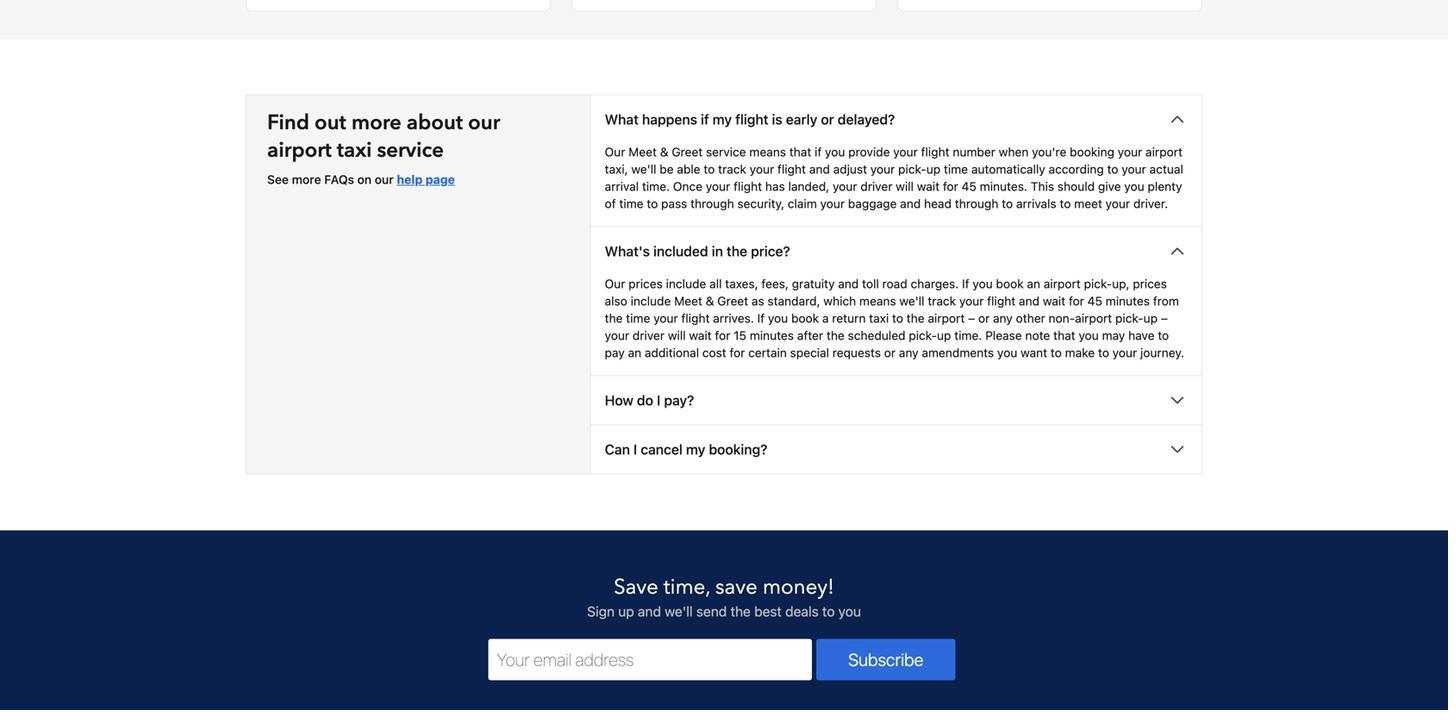 Task type: vqa. For each thing, say whether or not it's contained in the screenshot.
the topmost time.
yes



Task type: describe. For each thing, give the bounding box(es) containing it.
cancel
[[641, 442, 683, 458]]

what's
[[605, 243, 650, 260]]

on
[[357, 173, 372, 187]]

provide
[[849, 145, 890, 159]]

from
[[1153, 294, 1179, 308]]

1 – from the left
[[968, 311, 975, 326]]

flight up the security,
[[734, 180, 762, 194]]

find out more about our airport taxi service see more faqs on our help page
[[267, 109, 500, 187]]

i inside can i cancel my booking? dropdown button
[[634, 442, 637, 458]]

up inside save time, save money! sign up and we'll send the best deals to you
[[618, 604, 634, 620]]

1 vertical spatial include
[[631, 294, 671, 308]]

that inside our prices include all taxes, fees, gratuity and toll road charges. if you book an airport pick-up, prices also include meet & greet as standard, which means we'll track your flight and wait for 45 minutes from the time your flight arrives. if you book a return taxi to the airport – or any other non-airport pick-up – your driver will wait for 15 minutes after the scheduled pick-up time. please note that you may have to pay an additional cost for certain special requests or any amendments you want to make to your journey.
[[1054, 329, 1076, 343]]

may
[[1102, 329, 1125, 343]]

1 through from the left
[[691, 197, 734, 211]]

track inside our meet & greet service means that if you provide your flight number when you're booking your airport taxi, we'll be able to track your flight and adjust your pick-up time automatically according to your actual arrival time. once your flight has landed, your driver will wait for 45 minutes. this should give you plenty of time to pass through security, claim your baggage and head through to arrivals to meet your driver.
[[718, 162, 747, 177]]

fees,
[[762, 277, 789, 291]]

i inside 'how do i pay?' dropdown button
[[657, 393, 661, 409]]

to inside save time, save money! sign up and we'll send the best deals to you
[[823, 604, 835, 620]]

special
[[790, 346, 829, 360]]

15
[[734, 329, 747, 343]]

up up the have
[[1144, 311, 1158, 326]]

best
[[755, 604, 782, 620]]

flight up has
[[778, 162, 806, 177]]

or inside dropdown button
[[821, 111, 834, 128]]

our prices include all taxes, fees, gratuity and toll road charges. if you book an airport pick-up, prices also include meet & greet as standard, which means we'll track your flight and wait for 45 minutes from the time your flight arrives. if you book a return taxi to the airport – or any other non-airport pick-up – your driver will wait for 15 minutes after the scheduled pick-up time. please note that you may have to pay an additional cost for certain special requests or any amendments you want to make to your journey.
[[605, 277, 1185, 360]]

charges.
[[911, 277, 959, 291]]

2 horizontal spatial wait
[[1043, 294, 1066, 308]]

1 vertical spatial time
[[619, 197, 644, 211]]

airport inside our meet & greet service means that if you provide your flight number when you're booking your airport taxi, we'll be able to track your flight and adjust your pick-up time automatically according to your actual arrival time. once your flight has landed, your driver will wait for 45 minutes. this should give you plenty of time to pass through security, claim your baggage and head through to arrivals to meet your driver.
[[1146, 145, 1183, 159]]

scheduled
[[848, 329, 906, 343]]

can i cancel my booking?
[[605, 442, 768, 458]]

to right want
[[1051, 346, 1062, 360]]

the down charges.
[[907, 311, 925, 326]]

make
[[1065, 346, 1095, 360]]

0 vertical spatial our
[[468, 109, 500, 137]]

to down the minutes.
[[1002, 197, 1013, 211]]

the down a
[[827, 329, 845, 343]]

we'll inside save time, save money! sign up and we'll send the best deals to you
[[665, 604, 693, 620]]

flight left number
[[921, 145, 950, 159]]

find
[[267, 109, 309, 137]]

you're
[[1032, 145, 1067, 159]]

pay?
[[664, 393, 694, 409]]

your down may
[[1113, 346, 1137, 360]]

that inside our meet & greet service means that if you provide your flight number when you're booking your airport taxi, we'll be able to track your flight and adjust your pick-up time automatically according to your actual arrival time. once your flight has landed, your driver will wait for 45 minutes. this should give you plenty of time to pass through security, claim your baggage and head through to arrivals to meet your driver.
[[790, 145, 812, 159]]

you up driver.
[[1125, 180, 1145, 194]]

gratuity
[[792, 277, 835, 291]]

2 horizontal spatial or
[[979, 311, 990, 326]]

arrival
[[605, 180, 639, 194]]

of
[[605, 197, 616, 211]]

airport up non-
[[1044, 277, 1081, 291]]

0 vertical spatial include
[[666, 277, 706, 291]]

subscribe
[[849, 650, 924, 670]]

your right booking
[[1118, 145, 1143, 159]]

save
[[716, 574, 758, 602]]

which
[[824, 294, 856, 308]]

time,
[[664, 574, 710, 602]]

deals
[[786, 604, 819, 620]]

if inside dropdown button
[[701, 111, 709, 128]]

0 horizontal spatial an
[[628, 346, 642, 360]]

when
[[999, 145, 1029, 159]]

adjust
[[833, 162, 867, 177]]

give
[[1098, 180, 1121, 194]]

1 vertical spatial any
[[899, 346, 919, 360]]

2 through from the left
[[955, 197, 999, 211]]

for down the 15
[[730, 346, 745, 360]]

to down may
[[1098, 346, 1110, 360]]

standard,
[[768, 294, 820, 308]]

0 vertical spatial time
[[944, 162, 968, 177]]

what's included in the price? button
[[591, 227, 1202, 276]]

pass
[[661, 197, 687, 211]]

your right once
[[706, 180, 731, 194]]

& inside our meet & greet service means that if you provide your flight number when you're booking your airport taxi, we'll be able to track your flight and adjust your pick-up time automatically according to your actual arrival time. once your flight has landed, your driver will wait for 45 minutes. this should give you plenty of time to pass through security, claim your baggage and head through to arrivals to meet your driver.
[[660, 145, 669, 159]]

45 inside our meet & greet service means that if you provide your flight number when you're booking your airport taxi, we'll be able to track your flight and adjust your pick-up time automatically according to your actual arrival time. once your flight has landed, your driver will wait for 45 minutes. this should give you plenty of time to pass through security, claim your baggage and head through to arrivals to meet your driver.
[[962, 180, 977, 194]]

what's included in the price? element
[[591, 276, 1202, 376]]

for inside our meet & greet service means that if you provide your flight number when you're booking your airport taxi, we'll be able to track your flight and adjust your pick-up time automatically according to your actual arrival time. once your flight has landed, your driver will wait for 45 minutes. this should give you plenty of time to pass through security, claim your baggage and head through to arrivals to meet your driver.
[[943, 180, 959, 194]]

meet inside our meet & greet service means that if you provide your flight number when you're booking your airport taxi, we'll be able to track your flight and adjust your pick-up time automatically according to your actual arrival time. once your flight has landed, your driver will wait for 45 minutes. this should give you plenty of time to pass through security, claim your baggage and head through to arrivals to meet your driver.
[[629, 145, 657, 159]]

what happens if my flight is early or delayed? element
[[591, 144, 1202, 227]]

airport up amendments
[[928, 311, 965, 326]]

meet
[[1074, 197, 1103, 211]]

our meet & greet service means that if you provide your flight number when you're booking your airport taxi, we'll be able to track your flight and adjust your pick-up time automatically according to your actual arrival time. once your flight has landed, your driver will wait for 45 minutes. this should give you plenty of time to pass through security, claim your baggage and head through to arrivals to meet your driver.
[[605, 145, 1184, 211]]

sign
[[587, 604, 615, 620]]

in
[[712, 243, 723, 260]]

arrivals
[[1017, 197, 1057, 211]]

your down landed,
[[820, 197, 845, 211]]

landed,
[[789, 180, 830, 194]]

according
[[1049, 162, 1104, 177]]

certain
[[749, 346, 787, 360]]

1 horizontal spatial more
[[352, 109, 402, 137]]

booking
[[1070, 145, 1115, 159]]

the down also
[[605, 311, 623, 326]]

to right able
[[704, 162, 715, 177]]

about
[[407, 109, 463, 137]]

2 vertical spatial wait
[[689, 329, 712, 343]]

track inside our prices include all taxes, fees, gratuity and toll road charges. if you book an airport pick-up, prices also include meet & greet as standard, which means we'll track your flight and wait for 45 minutes from the time your flight arrives. if you book a return taxi to the airport – or any other non-airport pick-up – your driver will wait for 15 minutes after the scheduled pick-up time. please note that you may have to pay an additional cost for certain special requests or any amendments you want to make to your journey.
[[928, 294, 956, 308]]

save time, save money! sign up and we'll send the best deals to you
[[587, 574, 861, 620]]

your down what happens if my flight is early or delayed? dropdown button
[[894, 145, 918, 159]]

your up pay
[[605, 329, 630, 343]]

pick- up may
[[1084, 277, 1112, 291]]

0 vertical spatial book
[[996, 277, 1024, 291]]

0 vertical spatial if
[[962, 277, 970, 291]]

automatically
[[972, 162, 1046, 177]]

booking?
[[709, 442, 768, 458]]

driver.
[[1134, 197, 1168, 211]]

you up the make
[[1079, 329, 1099, 343]]

has
[[766, 180, 785, 194]]

for left the 15
[[715, 329, 731, 343]]

will inside our meet & greet service means that if you provide your flight number when you're booking your airport taxi, we'll be able to track your flight and adjust your pick-up time automatically according to your actual arrival time. once your flight has landed, your driver will wait for 45 minutes. this should give you plenty of time to pass through security, claim your baggage and head through to arrivals to meet your driver.
[[896, 180, 914, 194]]

taxi inside find out more about our airport taxi service see more faqs on our help page
[[337, 136, 372, 165]]

do
[[637, 393, 654, 409]]

means inside our meet & greet service means that if you provide your flight number when you're booking your airport taxi, we'll be able to track your flight and adjust your pick-up time automatically according to your actual arrival time. once your flight has landed, your driver will wait for 45 minutes. this should give you plenty of time to pass through security, claim your baggage and head through to arrivals to meet your driver.
[[750, 145, 786, 159]]

what happens if my flight is early or delayed?
[[605, 111, 895, 128]]

time inside our prices include all taxes, fees, gratuity and toll road charges. if you book an airport pick-up, prices also include meet & greet as standard, which means we'll track your flight and wait for 45 minutes from the time your flight arrives. if you book a return taxi to the airport – or any other non-airport pick-up – your driver will wait for 15 minutes after the scheduled pick-up time. please note that you may have to pay an additional cost for certain special requests or any amendments you want to make to your journey.
[[626, 311, 650, 326]]

all
[[710, 277, 722, 291]]

non-
[[1049, 311, 1075, 326]]

up up amendments
[[937, 329, 951, 343]]

1 vertical spatial more
[[292, 173, 321, 187]]

requests
[[833, 346, 881, 360]]

taxi inside our prices include all taxes, fees, gratuity and toll road charges. if you book an airport pick-up, prices also include meet & greet as standard, which means we'll track your flight and wait for 45 minutes from the time your flight arrives. if you book a return taxi to the airport – or any other non-airport pick-up – your driver will wait for 15 minutes after the scheduled pick-up time. please note that you may have to pay an additional cost for certain special requests or any amendments you want to make to your journey.
[[869, 311, 889, 326]]

number
[[953, 145, 996, 159]]

up inside our meet & greet service means that if you provide your flight number when you're booking your airport taxi, we'll be able to track your flight and adjust your pick-up time automatically according to your actual arrival time. once your flight has landed, your driver will wait for 45 minutes. this should give you plenty of time to pass through security, claim your baggage and head through to arrivals to meet your driver.
[[927, 162, 941, 177]]

other
[[1016, 311, 1046, 326]]

toll
[[862, 277, 879, 291]]

faqs
[[324, 173, 354, 187]]

for up non-
[[1069, 294, 1085, 308]]

and left head
[[900, 197, 921, 211]]

want
[[1021, 346, 1048, 360]]

this
[[1031, 180, 1055, 194]]

driver inside our meet & greet service means that if you provide your flight number when you're booking your airport taxi, we'll be able to track your flight and adjust your pick-up time automatically according to your actual arrival time. once your flight has landed, your driver will wait for 45 minutes. this should give you plenty of time to pass through security, claim your baggage and head through to arrivals to meet your driver.
[[861, 180, 893, 194]]

your up additional
[[654, 311, 678, 326]]

how do i pay? button
[[591, 377, 1202, 425]]

delayed?
[[838, 111, 895, 128]]

the inside save time, save money! sign up and we'll send the best deals to you
[[731, 604, 751, 620]]

45 inside our prices include all taxes, fees, gratuity and toll road charges. if you book an airport pick-up, prices also include meet & greet as standard, which means we'll track your flight and wait for 45 minutes from the time your flight arrives. if you book a return taxi to the airport – or any other non-airport pick-up – your driver will wait for 15 minutes after the scheduled pick-up time. please note that you may have to pay an additional cost for certain special requests or any amendments you want to make to your journey.
[[1088, 294, 1103, 308]]

your up has
[[750, 162, 774, 177]]

taxes,
[[725, 277, 758, 291]]

up,
[[1112, 277, 1130, 291]]

what happens if my flight is early or delayed? button
[[591, 95, 1202, 144]]

included
[[654, 243, 708, 260]]

1 horizontal spatial or
[[884, 346, 896, 360]]

cost
[[703, 346, 727, 360]]

time. inside our meet & greet service means that if you provide your flight number when you're booking your airport taxi, we'll be able to track your flight and adjust your pick-up time automatically according to your actual arrival time. once your flight has landed, your driver will wait for 45 minutes. this should give you plenty of time to pass through security, claim your baggage and head through to arrivals to meet your driver.
[[642, 180, 670, 194]]

also
[[605, 294, 628, 308]]

1 horizontal spatial an
[[1027, 277, 1041, 291]]

to up journey.
[[1158, 329, 1169, 343]]

your left "actual"
[[1122, 162, 1147, 177]]

money!
[[763, 574, 835, 602]]

happens
[[642, 111, 698, 128]]

additional
[[645, 346, 699, 360]]

can
[[605, 442, 630, 458]]



Task type: locate. For each thing, give the bounding box(es) containing it.
time. up amendments
[[955, 329, 982, 343]]

0 horizontal spatial or
[[821, 111, 834, 128]]

0 horizontal spatial any
[[899, 346, 919, 360]]

able
[[677, 162, 701, 177]]

flight up "please"
[[987, 294, 1016, 308]]

that down non-
[[1054, 329, 1076, 343]]

– down from
[[1161, 311, 1168, 326]]

airport up may
[[1075, 311, 1112, 326]]

any up "please"
[[993, 311, 1013, 326]]

include
[[666, 277, 706, 291], [631, 294, 671, 308]]

price?
[[751, 243, 790, 260]]

your down give
[[1106, 197, 1130, 211]]

2 horizontal spatial we'll
[[900, 294, 925, 308]]

1 vertical spatial will
[[668, 329, 686, 343]]

1 horizontal spatial i
[[657, 393, 661, 409]]

45 left the minutes.
[[962, 180, 977, 194]]

if down as
[[758, 311, 765, 326]]

means
[[750, 145, 786, 159], [860, 294, 896, 308]]

or up "please"
[[979, 311, 990, 326]]

0 horizontal spatial we'll
[[631, 162, 657, 177]]

flight left is
[[736, 111, 769, 128]]

driver up the baggage
[[861, 180, 893, 194]]

up up head
[[927, 162, 941, 177]]

0 horizontal spatial my
[[686, 442, 706, 458]]

see
[[267, 173, 289, 187]]

0 horizontal spatial 45
[[962, 180, 977, 194]]

if inside our meet & greet service means that if you provide your flight number when you're booking your airport taxi, we'll be able to track your flight and adjust your pick-up time automatically according to your actual arrival time. once your flight has landed, your driver will wait for 45 minutes. this should give you plenty of time to pass through security, claim your baggage and head through to arrivals to meet your driver.
[[815, 145, 822, 159]]

note
[[1026, 329, 1050, 343]]

2 prices from the left
[[1133, 277, 1167, 291]]

track down charges.
[[928, 294, 956, 308]]

save
[[614, 574, 659, 602]]

our right on
[[375, 173, 394, 187]]

service up help
[[377, 136, 444, 165]]

through
[[691, 197, 734, 211], [955, 197, 999, 211]]

0 vertical spatial or
[[821, 111, 834, 128]]

that
[[790, 145, 812, 159], [1054, 329, 1076, 343]]

our inside our meet & greet service means that if you provide your flight number when you're booking your airport taxi, we'll be able to track your flight and adjust your pick-up time automatically according to your actual arrival time. once your flight has landed, your driver will wait for 45 minutes. this should give you plenty of time to pass through security, claim your baggage and head through to arrivals to meet your driver.
[[605, 145, 625, 159]]

2 our from the top
[[605, 277, 625, 291]]

0 horizontal spatial wait
[[689, 329, 712, 343]]

1 vertical spatial time.
[[955, 329, 982, 343]]

0 horizontal spatial through
[[691, 197, 734, 211]]

1 vertical spatial i
[[634, 442, 637, 458]]

–
[[968, 311, 975, 326], [1161, 311, 1168, 326]]

1 horizontal spatial we'll
[[665, 604, 693, 620]]

0 horizontal spatial minutes
[[750, 329, 794, 343]]

service
[[377, 136, 444, 165], [706, 145, 746, 159]]

1 horizontal spatial if
[[962, 277, 970, 291]]

time down number
[[944, 162, 968, 177]]

& inside our prices include all taxes, fees, gratuity and toll road charges. if you book an airport pick-up, prices also include meet & greet as standard, which means we'll track your flight and wait for 45 minutes from the time your flight arrives. if you book a return taxi to the airport – or any other non-airport pick-up – your driver will wait for 15 minutes after the scheduled pick-up time. please note that you may have to pay an additional cost for certain special requests or any amendments you want to make to your journey.
[[706, 294, 714, 308]]

0 vertical spatial greet
[[672, 145, 703, 159]]

time.
[[642, 180, 670, 194], [955, 329, 982, 343]]

and up which
[[838, 277, 859, 291]]

we'll left be
[[631, 162, 657, 177]]

&
[[660, 145, 669, 159], [706, 294, 714, 308]]

book up after
[[792, 311, 819, 326]]

airport inside find out more about our airport taxi service see more faqs on our help page
[[267, 136, 332, 165]]

will up additional
[[668, 329, 686, 343]]

0 horizontal spatial our
[[375, 173, 394, 187]]

1 horizontal spatial my
[[713, 111, 732, 128]]

your down adjust
[[833, 180, 858, 194]]

pay
[[605, 346, 625, 360]]

greet inside our prices include all taxes, fees, gratuity and toll road charges. if you book an airport pick-up, prices also include meet & greet as standard, which means we'll track your flight and wait for 45 minutes from the time your flight arrives. if you book a return taxi to the airport – or any other non-airport pick-up – your driver will wait for 15 minutes after the scheduled pick-up time. please note that you may have to pay an additional cost for certain special requests or any amendments you want to make to your journey.
[[718, 294, 749, 308]]

our up also
[[605, 277, 625, 291]]

if up landed,
[[815, 145, 822, 159]]

prices down what's
[[629, 277, 663, 291]]

we'll inside our prices include all taxes, fees, gratuity and toll road charges. if you book an airport pick-up, prices also include meet & greet as standard, which means we'll track your flight and wait for 45 minutes from the time your flight arrives. if you book a return taxi to the airport – or any other non-airport pick-up – your driver will wait for 15 minutes after the scheduled pick-up time. please note that you may have to pay an additional cost for certain special requests or any amendments you want to make to your journey.
[[900, 294, 925, 308]]

an right pay
[[628, 346, 642, 360]]

1 vertical spatial that
[[1054, 329, 1076, 343]]

we'll inside our meet & greet service means that if you provide your flight number when you're booking your airport taxi, we'll be able to track your flight and adjust your pick-up time automatically according to your actual arrival time. once your flight has landed, your driver will wait for 45 minutes. this should give you plenty of time to pass through security, claim your baggage and head through to arrivals to meet your driver.
[[631, 162, 657, 177]]

after
[[797, 329, 824, 343]]

through down once
[[691, 197, 734, 211]]

0 horizontal spatial means
[[750, 145, 786, 159]]

1 vertical spatial &
[[706, 294, 714, 308]]

1 horizontal spatial means
[[860, 294, 896, 308]]

you right deals in the right bottom of the page
[[839, 604, 861, 620]]

1 horizontal spatial prices
[[1133, 277, 1167, 291]]

your down provide on the right
[[871, 162, 895, 177]]

to left the pass
[[647, 197, 658, 211]]

wait inside our meet & greet service means that if you provide your flight number when you're booking your airport taxi, we'll be able to track your flight and adjust your pick-up time automatically according to your actual arrival time. once your flight has landed, your driver will wait for 45 minutes. this should give you plenty of time to pass through security, claim your baggage and head through to arrivals to meet your driver.
[[917, 180, 940, 194]]

more right out
[[352, 109, 402, 137]]

1 horizontal spatial time.
[[955, 329, 982, 343]]

1 vertical spatial if
[[815, 145, 822, 159]]

meet down included
[[674, 294, 703, 308]]

include left all
[[666, 277, 706, 291]]

1 horizontal spatial minutes
[[1106, 294, 1150, 308]]

that down early
[[790, 145, 812, 159]]

1 horizontal spatial any
[[993, 311, 1013, 326]]

1 horizontal spatial book
[[996, 277, 1024, 291]]

book up other on the top
[[996, 277, 1024, 291]]

you down standard,
[[768, 311, 788, 326]]

time. inside our prices include all taxes, fees, gratuity and toll road charges. if you book an airport pick-up, prices also include meet & greet as standard, which means we'll track your flight and wait for 45 minutes from the time your flight arrives. if you book a return taxi to the airport – or any other non-airport pick-up – your driver will wait for 15 minutes after the scheduled pick-up time. please note that you may have to pay an additional cost for certain special requests or any amendments you want to make to your journey.
[[955, 329, 982, 343]]

0 vertical spatial time.
[[642, 180, 670, 194]]

an up other on the top
[[1027, 277, 1041, 291]]

1 vertical spatial book
[[792, 311, 819, 326]]

0 horizontal spatial will
[[668, 329, 686, 343]]

road
[[883, 277, 908, 291]]

subscribe button
[[817, 640, 956, 681]]

to up give
[[1108, 162, 1119, 177]]

1 horizontal spatial taxi
[[869, 311, 889, 326]]

can i cancel my booking? button
[[591, 426, 1202, 474]]

journey.
[[1141, 346, 1185, 360]]

1 vertical spatial we'll
[[900, 294, 925, 308]]

0 vertical spatial we'll
[[631, 162, 657, 177]]

wait up non-
[[1043, 294, 1066, 308]]

1 horizontal spatial track
[[928, 294, 956, 308]]

our inside our prices include all taxes, fees, gratuity and toll road charges. if you book an airport pick-up, prices also include meet & greet as standard, which means we'll track your flight and wait for 45 minutes from the time your flight arrives. if you book a return taxi to the airport – or any other non-airport pick-up – your driver will wait for 15 minutes after the scheduled pick-up time. please note that you may have to pay an additional cost for certain special requests or any amendments you want to make to your journey.
[[605, 277, 625, 291]]

if right happens
[[701, 111, 709, 128]]

0 vertical spatial meet
[[629, 145, 657, 159]]

the
[[727, 243, 748, 260], [605, 311, 623, 326], [907, 311, 925, 326], [827, 329, 845, 343], [731, 604, 751, 620]]

arrives.
[[713, 311, 754, 326]]

include right also
[[631, 294, 671, 308]]

& down all
[[706, 294, 714, 308]]

0 horizontal spatial &
[[660, 145, 669, 159]]

0 horizontal spatial prices
[[629, 277, 663, 291]]

actual
[[1150, 162, 1184, 177]]

out
[[315, 109, 346, 137]]

greet up arrives.
[[718, 294, 749, 308]]

track right able
[[718, 162, 747, 177]]

0 horizontal spatial meet
[[629, 145, 657, 159]]

meet inside our prices include all taxes, fees, gratuity and toll road charges. if you book an airport pick-up, prices also include meet & greet as standard, which means we'll track your flight and wait for 45 minutes from the time your flight arrives. if you book a return taxi to the airport – or any other non-airport pick-up – your driver will wait for 15 minutes after the scheduled pick-up time. please note that you may have to pay an additional cost for certain special requests or any amendments you want to make to your journey.
[[674, 294, 703, 308]]

we'll down time,
[[665, 604, 693, 620]]

send
[[697, 604, 727, 620]]

1 horizontal spatial service
[[706, 145, 746, 159]]

1 horizontal spatial 45
[[1088, 294, 1103, 308]]

0 horizontal spatial if
[[758, 311, 765, 326]]

0 vertical spatial i
[[657, 393, 661, 409]]

0 horizontal spatial i
[[634, 442, 637, 458]]

our up "taxi,"
[[605, 145, 625, 159]]

will up the baggage
[[896, 180, 914, 194]]

please
[[986, 329, 1022, 343]]

security,
[[738, 197, 785, 211]]

1 vertical spatial meet
[[674, 294, 703, 308]]

you inside save time, save money! sign up and we'll send the best deals to you
[[839, 604, 861, 620]]

our for what
[[605, 145, 625, 159]]

pick-
[[899, 162, 927, 177], [1084, 277, 1112, 291], [1116, 311, 1144, 326], [909, 329, 937, 343]]

the inside what's included in the price? dropdown button
[[727, 243, 748, 260]]

pick- up the have
[[1116, 311, 1144, 326]]

1 vertical spatial our
[[375, 173, 394, 187]]

i
[[657, 393, 661, 409], [634, 442, 637, 458]]

1 horizontal spatial our
[[468, 109, 500, 137]]

more
[[352, 109, 402, 137], [292, 173, 321, 187]]

my for flight
[[713, 111, 732, 128]]

1 horizontal spatial –
[[1161, 311, 1168, 326]]

0 horizontal spatial service
[[377, 136, 444, 165]]

what
[[605, 111, 639, 128]]

time. down be
[[642, 180, 670, 194]]

my
[[713, 111, 732, 128], [686, 442, 706, 458]]

0 vertical spatial our
[[605, 145, 625, 159]]

my right happens
[[713, 111, 732, 128]]

our
[[605, 145, 625, 159], [605, 277, 625, 291]]

pick- inside our meet & greet service means that if you provide your flight number when you're booking your airport taxi, we'll be able to track your flight and adjust your pick-up time automatically according to your actual arrival time. once your flight has landed, your driver will wait for 45 minutes. this should give you plenty of time to pass through security, claim your baggage and head through to arrivals to meet your driver.
[[899, 162, 927, 177]]

1 horizontal spatial wait
[[917, 180, 940, 194]]

help page link
[[397, 173, 455, 187]]

early
[[786, 111, 818, 128]]

greet up able
[[672, 145, 703, 159]]

1 vertical spatial taxi
[[869, 311, 889, 326]]

should
[[1058, 180, 1095, 194]]

our right about
[[468, 109, 500, 137]]

& up be
[[660, 145, 669, 159]]

page
[[426, 173, 455, 187]]

0 horizontal spatial that
[[790, 145, 812, 159]]

how
[[605, 393, 634, 409]]

1 horizontal spatial that
[[1054, 329, 1076, 343]]

1 horizontal spatial greet
[[718, 294, 749, 308]]

1 vertical spatial an
[[628, 346, 642, 360]]

if right charges.
[[962, 277, 970, 291]]

0 vertical spatial 45
[[962, 180, 977, 194]]

1 horizontal spatial if
[[815, 145, 822, 159]]

flight
[[736, 111, 769, 128], [921, 145, 950, 159], [778, 162, 806, 177], [734, 180, 762, 194], [987, 294, 1016, 308], [682, 311, 710, 326]]

up right the sign
[[618, 604, 634, 620]]

we'll
[[631, 162, 657, 177], [900, 294, 925, 308], [665, 604, 693, 620]]

1 vertical spatial or
[[979, 311, 990, 326]]

you right charges.
[[973, 277, 993, 291]]

an
[[1027, 277, 1041, 291], [628, 346, 642, 360]]

prices up from
[[1133, 277, 1167, 291]]

return
[[832, 311, 866, 326]]

meet
[[629, 145, 657, 159], [674, 294, 703, 308]]

flight inside dropdown button
[[736, 111, 769, 128]]

0 vertical spatial taxi
[[337, 136, 372, 165]]

up
[[927, 162, 941, 177], [1144, 311, 1158, 326], [937, 329, 951, 343], [618, 604, 634, 620]]

– up amendments
[[968, 311, 975, 326]]

and inside save time, save money! sign up and we'll send the best deals to you
[[638, 604, 661, 620]]

0 horizontal spatial taxi
[[337, 136, 372, 165]]

i right "can"
[[634, 442, 637, 458]]

through down the minutes.
[[955, 197, 999, 211]]

2 – from the left
[[1161, 311, 1168, 326]]

meet down what
[[629, 145, 657, 159]]

and up landed,
[[809, 162, 830, 177]]

0 vertical spatial any
[[993, 311, 1013, 326]]

have
[[1129, 329, 1155, 343]]

0 vertical spatial my
[[713, 111, 732, 128]]

pick- up head
[[899, 162, 927, 177]]

and down the save
[[638, 604, 661, 620]]

pick- up amendments
[[909, 329, 937, 343]]

will inside our prices include all taxes, fees, gratuity and toll road charges. if you book an airport pick-up, prices also include meet & greet as standard, which means we'll track your flight and wait for 45 minutes from the time your flight arrives. if you book a return taxi to the airport – or any other non-airport pick-up – your driver will wait for 15 minutes after the scheduled pick-up time. please note that you may have to pay an additional cost for certain special requests or any amendments you want to make to your journey.
[[668, 329, 686, 343]]

1 horizontal spatial through
[[955, 197, 999, 211]]

amendments
[[922, 346, 994, 360]]

is
[[772, 111, 783, 128]]

more right 'see'
[[292, 173, 321, 187]]

1 vertical spatial minutes
[[750, 329, 794, 343]]

claim
[[788, 197, 817, 211]]

will
[[896, 180, 914, 194], [668, 329, 686, 343]]

0 vertical spatial wait
[[917, 180, 940, 194]]

help
[[397, 173, 423, 187]]

to up scheduled
[[892, 311, 904, 326]]

0 horizontal spatial time.
[[642, 180, 670, 194]]

0 vertical spatial an
[[1027, 277, 1041, 291]]

0 horizontal spatial track
[[718, 162, 747, 177]]

1 horizontal spatial will
[[896, 180, 914, 194]]

1 vertical spatial my
[[686, 442, 706, 458]]

what's included in the price?
[[605, 243, 790, 260]]

0 vertical spatial driver
[[861, 180, 893, 194]]

0 horizontal spatial more
[[292, 173, 321, 187]]

minutes
[[1106, 294, 1150, 308], [750, 329, 794, 343]]

for up head
[[943, 180, 959, 194]]

0 horizontal spatial greet
[[672, 145, 703, 159]]

plenty
[[1148, 180, 1183, 194]]

0 vertical spatial track
[[718, 162, 747, 177]]

airport
[[267, 136, 332, 165], [1146, 145, 1183, 159], [1044, 277, 1081, 291], [928, 311, 965, 326], [1075, 311, 1112, 326]]

once
[[673, 180, 703, 194]]

baggage
[[848, 197, 897, 211]]

and up other on the top
[[1019, 294, 1040, 308]]

0 vertical spatial means
[[750, 145, 786, 159]]

0 vertical spatial minutes
[[1106, 294, 1150, 308]]

driver
[[861, 180, 893, 194], [633, 329, 665, 343]]

to down should on the top right of page
[[1060, 197, 1071, 211]]

0 horizontal spatial book
[[792, 311, 819, 326]]

any
[[993, 311, 1013, 326], [899, 346, 919, 360]]

our for what's
[[605, 277, 625, 291]]

0 horizontal spatial –
[[968, 311, 975, 326]]

1 prices from the left
[[629, 277, 663, 291]]

to right deals in the right bottom of the page
[[823, 604, 835, 620]]

head
[[924, 197, 952, 211]]

0 vertical spatial will
[[896, 180, 914, 194]]

minutes up certain
[[750, 329, 794, 343]]

taxi,
[[605, 162, 628, 177]]

for
[[943, 180, 959, 194], [1069, 294, 1085, 308], [715, 329, 731, 343], [730, 346, 745, 360]]

service inside find out more about our airport taxi service see more faqs on our help page
[[377, 136, 444, 165]]

1 vertical spatial means
[[860, 294, 896, 308]]

1 our from the top
[[605, 145, 625, 159]]

you up adjust
[[825, 145, 845, 159]]

1 vertical spatial greet
[[718, 294, 749, 308]]

2 vertical spatial we'll
[[665, 604, 693, 620]]

you down "please"
[[998, 346, 1018, 360]]

book
[[996, 277, 1024, 291], [792, 311, 819, 326]]

means inside our prices include all taxes, fees, gratuity and toll road charges. if you book an airport pick-up, prices also include meet & greet as standard, which means we'll track your flight and wait for 45 minutes from the time your flight arrives. if you book a return taxi to the airport – or any other non-airport pick-up – your driver will wait for 15 minutes after the scheduled pick-up time. please note that you may have to pay an additional cost for certain special requests or any amendments you want to make to your journey.
[[860, 294, 896, 308]]

my for booking?
[[686, 442, 706, 458]]

minutes.
[[980, 180, 1028, 194]]

or
[[821, 111, 834, 128], [979, 311, 990, 326], [884, 346, 896, 360]]

flight left arrives.
[[682, 311, 710, 326]]

0 horizontal spatial if
[[701, 111, 709, 128]]

your up amendments
[[960, 294, 984, 308]]

service inside our meet & greet service means that if you provide your flight number when you're booking your airport taxi, we'll be able to track your flight and adjust your pick-up time automatically according to your actual arrival time. once your flight has landed, your driver will wait for 45 minutes. this should give you plenty of time to pass through security, claim your baggage and head through to arrivals to meet your driver.
[[706, 145, 746, 159]]

to
[[704, 162, 715, 177], [1108, 162, 1119, 177], [647, 197, 658, 211], [1002, 197, 1013, 211], [1060, 197, 1071, 211], [892, 311, 904, 326], [1158, 329, 1169, 343], [1051, 346, 1062, 360], [1098, 346, 1110, 360], [823, 604, 835, 620]]

2 vertical spatial or
[[884, 346, 896, 360]]

we'll down road
[[900, 294, 925, 308]]

airport up 'see'
[[267, 136, 332, 165]]

driver inside our prices include all taxes, fees, gratuity and toll road charges. if you book an airport pick-up, prices also include meet & greet as standard, which means we'll track your flight and wait for 45 minutes from the time your flight arrives. if you book a return taxi to the airport – or any other non-airport pick-up – your driver will wait for 15 minutes after the scheduled pick-up time. please note that you may have to pay an additional cost for certain special requests or any amendments you want to make to your journey.
[[633, 329, 665, 343]]

i right do
[[657, 393, 661, 409]]

1 vertical spatial driver
[[633, 329, 665, 343]]

0 vertical spatial &
[[660, 145, 669, 159]]

greet inside our meet & greet service means that if you provide your flight number when you're booking your airport taxi, we'll be able to track your flight and adjust your pick-up time automatically according to your actual arrival time. once your flight has landed, your driver will wait for 45 minutes. this should give you plenty of time to pass through security, claim your baggage and head through to arrivals to meet your driver.
[[672, 145, 703, 159]]

taxi
[[337, 136, 372, 165], [869, 311, 889, 326]]

time
[[944, 162, 968, 177], [619, 197, 644, 211], [626, 311, 650, 326]]

a
[[823, 311, 829, 326]]

prices
[[629, 277, 663, 291], [1133, 277, 1167, 291]]

Your email address email field
[[488, 640, 812, 681]]

1 vertical spatial if
[[758, 311, 765, 326]]

how do i pay?
[[605, 393, 694, 409]]

driver up additional
[[633, 329, 665, 343]]



